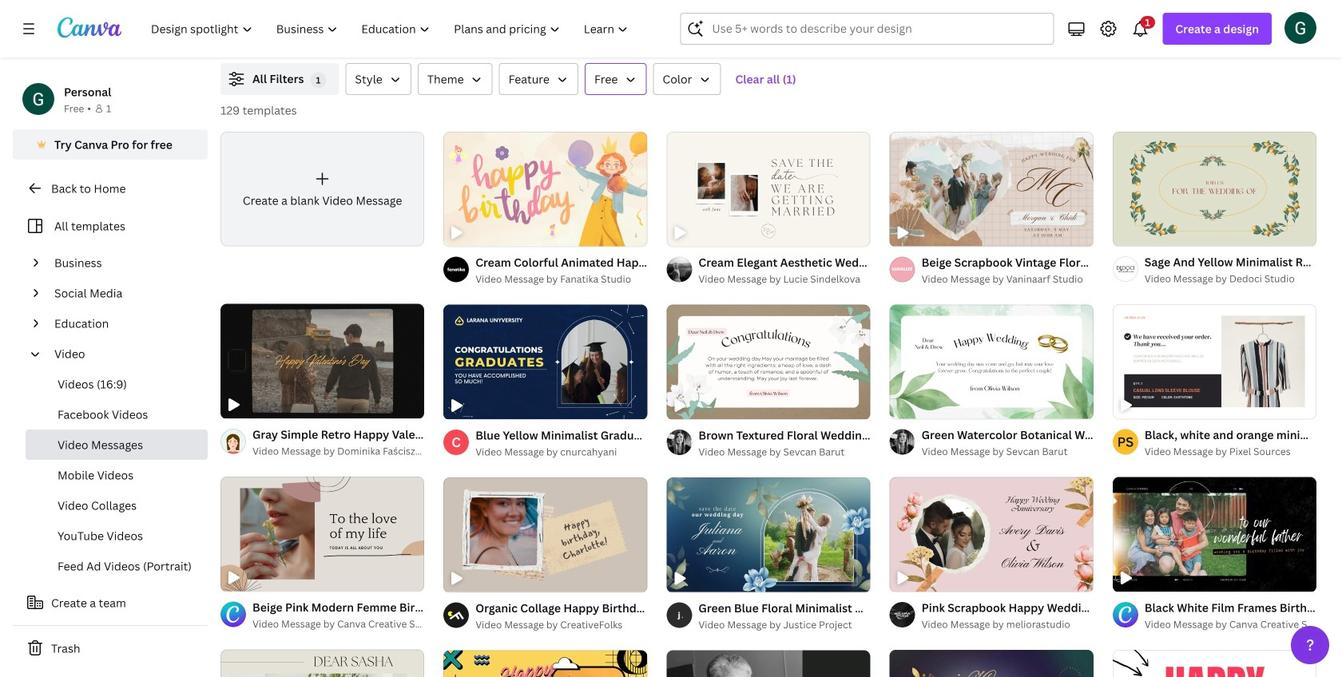 Task type: vqa. For each thing, say whether or not it's contained in the screenshot.
Top level navigation ELEMENT
yes



Task type: describe. For each thing, give the bounding box(es) containing it.
top level navigation element
[[141, 13, 642, 45]]

pixel sources element
[[1113, 430, 1139, 455]]

sage and yellow minimalist rustic wedding video message image
[[1113, 132, 1317, 246]]

video message template image
[[1053, 0, 1317, 44]]

1 filter options selected element
[[311, 72, 326, 88]]



Task type: locate. For each thing, give the bounding box(es) containing it.
create a blank video message element
[[221, 132, 425, 247]]

green watercolor botanical wedding video message image
[[890, 305, 1094, 419]]

cnurcahyani image
[[444, 430, 469, 456]]

None search field
[[681, 13, 1055, 45]]

pixel sources image
[[1113, 430, 1139, 455]]

cnurcahyani element
[[444, 430, 469, 456]]

greg robinson image
[[1285, 12, 1317, 44]]

Search search field
[[713, 14, 1044, 44]]



